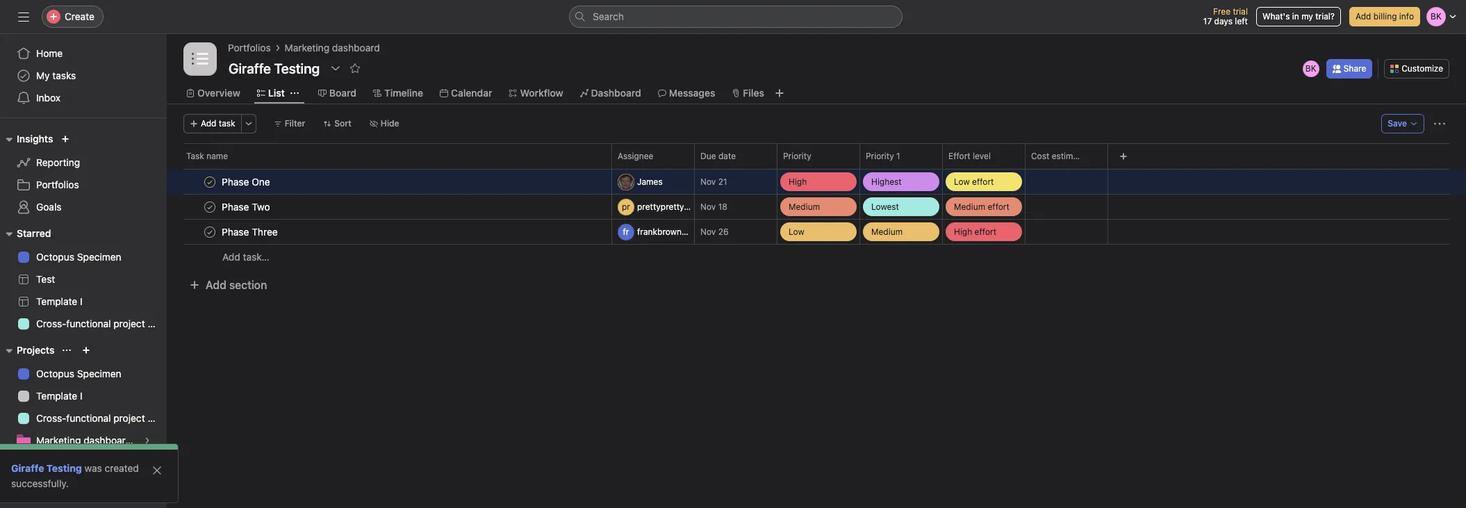 Task type: describe. For each thing, give the bounding box(es) containing it.
marketing dashboard link
[[285, 40, 380, 56]]

dashboard
[[591, 87, 642, 99]]

medium button
[[861, 220, 943, 244]]

share button
[[1327, 59, 1373, 79]]

priority for priority
[[783, 151, 812, 161]]

info
[[1400, 11, 1415, 22]]

projects button
[[0, 342, 55, 359]]

show options image
[[330, 63, 341, 74]]

octopus for projects
[[36, 368, 74, 380]]

high effort
[[955, 226, 997, 237]]

save
[[1388, 118, 1408, 129]]

— text field
[[1032, 227, 1108, 238]]

nov 26
[[701, 227, 729, 237]]

cross-functional project plan link inside projects element
[[8, 407, 167, 430]]

add to starred image
[[350, 63, 361, 74]]

bk
[[1306, 63, 1317, 74]]

starred button
[[0, 225, 51, 242]]

dashboard
[[332, 42, 380, 54]]

hide button
[[363, 114, 406, 133]]

james
[[637, 176, 663, 187]]

effort level
[[949, 151, 991, 161]]

cross- inside projects element
[[36, 412, 66, 424]]

list
[[268, 87, 285, 99]]

low for low effort
[[955, 176, 970, 187]]

see details, marketing dashboards image
[[143, 437, 152, 445]]

effort for medium effort
[[988, 201, 1010, 212]]

highest button
[[861, 170, 943, 194]]

overview link
[[186, 86, 240, 101]]

functional inside the starred element
[[66, 318, 111, 330]]

section
[[229, 279, 267, 291]]

my
[[36, 70, 50, 81]]

18
[[719, 202, 728, 212]]

what's
[[1263, 11, 1291, 22]]

due
[[701, 151, 716, 161]]

reporting
[[36, 156, 80, 168]]

medium for medium dropdown button
[[872, 226, 903, 237]]

ja
[[622, 176, 631, 187]]

calendar
[[451, 87, 493, 99]]

i inside the starred element
[[80, 295, 82, 307]]

home link
[[8, 42, 159, 65]]

my tasks
[[36, 70, 76, 81]]

Phase One text field
[[219, 175, 274, 189]]

dashboard link
[[580, 86, 642, 101]]

calendar link
[[440, 86, 493, 101]]

0 vertical spatial portfolios
[[228, 42, 271, 54]]

add for add section
[[206, 279, 227, 291]]

cost estimate
[[1032, 151, 1086, 161]]

Completed checkbox
[[202, 198, 218, 215]]

21
[[719, 177, 727, 187]]

high for high effort
[[955, 226, 973, 237]]

workflow
[[520, 87, 564, 99]]

list link
[[257, 86, 285, 101]]

26
[[719, 227, 729, 237]]

0 vertical spatial portfolios link
[[228, 40, 271, 56]]

priority for priority 1
[[866, 151, 894, 161]]

tasks
[[52, 70, 76, 81]]

name
[[207, 151, 228, 161]]

portfolios inside insights "element"
[[36, 179, 79, 190]]

trial?
[[1316, 11, 1335, 22]]

testing
[[47, 462, 82, 474]]

projects element
[[0, 338, 167, 508]]

cross- inside the starred element
[[36, 318, 66, 330]]

high for high
[[789, 176, 807, 187]]

close image
[[152, 465, 163, 476]]

priority 1
[[866, 151, 901, 161]]

low for low
[[789, 226, 805, 237]]

in
[[1293, 11, 1300, 22]]

more actions image
[[244, 120, 253, 128]]

giraffe testing link
[[11, 462, 82, 474]]

hide sidebar image
[[18, 11, 29, 22]]

low effort button
[[943, 170, 1025, 194]]

reporting link
[[8, 152, 159, 174]]

global element
[[0, 34, 167, 117]]

board
[[329, 87, 357, 99]]

row up medium popup button
[[184, 168, 1450, 170]]

customize
[[1402, 63, 1444, 74]]

starred
[[17, 227, 51, 239]]

nov for nov 26
[[701, 227, 716, 237]]

giraffe testing
[[11, 462, 82, 474]]

filter button
[[267, 114, 312, 133]]

cross-functional project plan link inside the starred element
[[8, 313, 167, 335]]

days
[[1215, 16, 1233, 26]]

add billing info
[[1356, 11, 1415, 22]]

new image
[[61, 135, 70, 143]]

my tasks link
[[8, 65, 159, 87]]

starred element
[[0, 221, 167, 338]]

effort for low effort
[[973, 176, 994, 187]]

files
[[743, 87, 765, 99]]

i inside projects element
[[80, 390, 82, 402]]

add task
[[201, 118, 235, 129]]

goals
[[36, 201, 62, 213]]

highest
[[872, 176, 902, 187]]

created
[[105, 462, 139, 474]]

octopus for starred
[[36, 251, 74, 263]]

estimate
[[1052, 151, 1086, 161]]

inbox
[[36, 92, 61, 104]]

my
[[1302, 11, 1314, 22]]

cross-functional project plan inside the starred element
[[36, 318, 167, 330]]

board link
[[318, 86, 357, 101]]

add for add task
[[201, 118, 217, 129]]

1
[[897, 151, 901, 161]]

add for add task…
[[222, 251, 240, 263]]

projects
[[17, 344, 55, 356]]

test
[[36, 273, 55, 285]]

add tab image
[[774, 88, 786, 99]]

specimen for template i
[[77, 368, 121, 380]]

was created successfully.
[[11, 462, 139, 489]]

add task…
[[222, 251, 270, 263]]

list image
[[192, 51, 209, 67]]

medium effort button
[[943, 195, 1025, 219]]

tab actions image
[[290, 89, 299, 97]]



Task type: vqa. For each thing, say whether or not it's contained in the screenshot.
UNSCHEDULED
no



Task type: locate. For each thing, give the bounding box(es) containing it.
billing
[[1374, 11, 1398, 22]]

lowest
[[872, 201, 899, 212]]

— text field
[[1032, 177, 1108, 188], [1032, 202, 1108, 213]]

0 vertical spatial project
[[114, 318, 145, 330]]

1 priority from the left
[[783, 151, 812, 161]]

0 horizontal spatial portfolios
[[36, 179, 79, 190]]

2 — text field from the top
[[1032, 202, 1108, 213]]

task for task
[[36, 457, 57, 469]]

1 horizontal spatial medium
[[872, 226, 903, 237]]

medium
[[789, 201, 820, 212], [955, 201, 986, 212], [872, 226, 903, 237]]

— text field for low effort
[[1032, 177, 1108, 188]]

effort inside dropdown button
[[975, 226, 997, 237]]

phase three cell
[[167, 219, 612, 245]]

task…
[[243, 251, 270, 263]]

0 vertical spatial cross-functional project plan link
[[8, 313, 167, 335]]

completed checkbox up completed option
[[202, 173, 218, 190]]

completed image down completed option
[[202, 224, 218, 240]]

Phase Three text field
[[219, 225, 282, 239]]

0 vertical spatial plan
[[148, 318, 167, 330]]

1 vertical spatial functional
[[66, 412, 111, 424]]

1 horizontal spatial marketing
[[285, 42, 330, 54]]

portfolios
[[228, 42, 271, 54], [36, 179, 79, 190]]

pr button
[[618, 198, 692, 215]]

1 vertical spatial high
[[955, 226, 973, 237]]

1 vertical spatial octopus specimen link
[[8, 363, 159, 385]]

1 template i from the top
[[36, 295, 82, 307]]

effort
[[949, 151, 971, 161]]

medium inside popup button
[[789, 201, 820, 212]]

cost
[[1032, 151, 1050, 161]]

1 functional from the top
[[66, 318, 111, 330]]

task
[[186, 151, 204, 161], [36, 457, 57, 469]]

2 project from the top
[[114, 412, 145, 424]]

Phase Two text field
[[219, 200, 274, 214]]

template inside projects element
[[36, 390, 77, 402]]

17
[[1204, 16, 1213, 26]]

medium effort
[[955, 201, 1010, 212]]

1 horizontal spatial high
[[955, 226, 973, 237]]

task link
[[8, 452, 159, 474]]

fr
[[623, 226, 629, 237]]

0 vertical spatial i
[[80, 295, 82, 307]]

messages
[[669, 87, 716, 99]]

specimen down the new project or portfolio image
[[77, 368, 121, 380]]

add for add billing info
[[1356, 11, 1372, 22]]

0 vertical spatial functional
[[66, 318, 111, 330]]

marketing up tab actions icon
[[285, 42, 330, 54]]

specimen inside the starred element
[[77, 251, 121, 263]]

0 vertical spatial nov
[[701, 177, 716, 187]]

cross-functional project plan link up "marketing dashboards" on the bottom left of the page
[[8, 407, 167, 430]]

1 vertical spatial cross-
[[36, 412, 66, 424]]

insights
[[17, 133, 53, 145]]

project for cross-functional project plan 'link' within the the starred element
[[114, 318, 145, 330]]

home
[[36, 47, 63, 59]]

1 project from the top
[[114, 318, 145, 330]]

2 priority from the left
[[866, 151, 894, 161]]

more actions image
[[1435, 118, 1446, 129]]

priority up high dropdown button
[[783, 151, 812, 161]]

1 vertical spatial portfolios link
[[8, 174, 159, 196]]

2 octopus specimen link from the top
[[8, 363, 159, 385]]

octopus specimen link inside projects element
[[8, 363, 159, 385]]

task up successfully.
[[36, 457, 57, 469]]

completed checkbox down completed option
[[202, 224, 218, 240]]

project for cross-functional project plan 'link' in the projects element
[[114, 412, 145, 424]]

specimen up test 'link'
[[77, 251, 121, 263]]

cross-functional project plan link up the new project or portfolio image
[[8, 313, 167, 335]]

completed checkbox for fr
[[202, 224, 218, 240]]

1 — text field from the top
[[1032, 177, 1108, 188]]

1 vertical spatial octopus specimen
[[36, 368, 121, 380]]

marketing up "testing"
[[36, 434, 81, 446]]

add task… row
[[167, 244, 1467, 270]]

create
[[65, 10, 95, 22]]

functional up the new project or portfolio image
[[66, 318, 111, 330]]

search
[[593, 10, 624, 22]]

2 functional from the top
[[66, 412, 111, 424]]

medium for medium popup button
[[789, 201, 820, 212]]

assignee
[[618, 151, 654, 161]]

Completed checkbox
[[202, 173, 218, 190], [202, 224, 218, 240]]

2 octopus from the top
[[36, 368, 74, 380]]

plan
[[148, 318, 167, 330], [148, 412, 167, 424]]

cross-functional project plan link
[[8, 313, 167, 335], [8, 407, 167, 430]]

1 cross- from the top
[[36, 318, 66, 330]]

template i link down test
[[8, 291, 159, 313]]

2 octopus specimen from the top
[[36, 368, 121, 380]]

low effort
[[955, 176, 994, 187]]

1 vertical spatial portfolios
[[36, 179, 79, 190]]

medium button
[[778, 195, 860, 219]]

octopus specimen link for template i
[[8, 363, 159, 385]]

inbox link
[[8, 87, 159, 109]]

template i down test
[[36, 295, 82, 307]]

1 horizontal spatial task
[[186, 151, 204, 161]]

1 vertical spatial template i link
[[8, 385, 159, 407]]

1 vertical spatial cross-functional project plan
[[36, 412, 167, 424]]

2 cross-functional project plan from the top
[[36, 412, 167, 424]]

effort inside popup button
[[973, 176, 994, 187]]

1 vertical spatial — text field
[[1032, 202, 1108, 213]]

add left section in the left of the page
[[206, 279, 227, 291]]

add left task…
[[222, 251, 240, 263]]

0 vertical spatial template i
[[36, 295, 82, 307]]

effort down low effort popup button
[[988, 201, 1010, 212]]

octopus specimen link up test
[[8, 246, 159, 268]]

successfully.
[[11, 478, 69, 489]]

2 template i link from the top
[[8, 385, 159, 407]]

bk button
[[1302, 59, 1321, 79]]

i up "marketing dashboards" on the bottom left of the page
[[80, 390, 82, 402]]

1 vertical spatial template
[[36, 390, 77, 402]]

nov left 26
[[701, 227, 716, 237]]

template for template i link in the the starred element
[[36, 295, 77, 307]]

high button
[[778, 170, 860, 194]]

1 cross-functional project plan link from the top
[[8, 313, 167, 335]]

completed checkbox inside the phase three "cell"
[[202, 224, 218, 240]]

high
[[789, 176, 807, 187], [955, 226, 973, 237]]

portfolios link down reporting
[[8, 174, 159, 196]]

octopus specimen down the new project or portfolio image
[[36, 368, 121, 380]]

search list box
[[569, 6, 903, 28]]

0 vertical spatial template i link
[[8, 291, 159, 313]]

cross- up projects
[[36, 318, 66, 330]]

— text field up — text box
[[1032, 202, 1108, 213]]

new project or portfolio image
[[82, 346, 91, 355]]

priority left 1
[[866, 151, 894, 161]]

row containing pr
[[167, 194, 1467, 220]]

cross-functional project plan inside projects element
[[36, 412, 167, 424]]

octopus inside projects element
[[36, 368, 74, 380]]

0 vertical spatial octopus specimen
[[36, 251, 121, 263]]

add billing info button
[[1350, 7, 1421, 26]]

project
[[114, 318, 145, 330], [114, 412, 145, 424]]

specimen inside projects element
[[77, 368, 121, 380]]

specimen
[[77, 251, 121, 263], [77, 368, 121, 380]]

marketing dashboards link
[[8, 430, 159, 452]]

completed image
[[202, 173, 218, 190], [202, 198, 218, 215], [202, 224, 218, 240]]

pr
[[622, 201, 631, 212]]

2 completed image from the top
[[202, 198, 218, 215]]

level
[[973, 151, 991, 161]]

medium down lowest
[[872, 226, 903, 237]]

1 octopus specimen link from the top
[[8, 246, 159, 268]]

row containing ja
[[167, 169, 1467, 195]]

nov left 18
[[701, 202, 716, 212]]

add left "task"
[[201, 118, 217, 129]]

low inside popup button
[[955, 176, 970, 187]]

template inside the starred element
[[36, 295, 77, 307]]

add inside 'button'
[[206, 279, 227, 291]]

nov for nov 18
[[701, 202, 716, 212]]

1 horizontal spatial portfolios link
[[228, 40, 271, 56]]

0 horizontal spatial portfolios link
[[8, 174, 159, 196]]

1 vertical spatial i
[[80, 390, 82, 402]]

timeline
[[384, 87, 423, 99]]

invite button
[[13, 478, 73, 503]]

completed checkbox for ja
[[202, 173, 218, 190]]

1 vertical spatial specimen
[[77, 368, 121, 380]]

row containing fr
[[167, 219, 1467, 245]]

add section
[[206, 279, 267, 291]]

2 specimen from the top
[[77, 368, 121, 380]]

template i down show options, current sort, top icon
[[36, 390, 82, 402]]

2 cross-functional project plan link from the top
[[8, 407, 167, 430]]

completed image inside phase two cell
[[202, 198, 218, 215]]

marketing for marketing dashboard
[[285, 42, 330, 54]]

was
[[84, 462, 102, 474]]

octopus
[[36, 251, 74, 263], [36, 368, 74, 380]]

template down test
[[36, 295, 77, 307]]

1 cross-functional project plan from the top
[[36, 318, 167, 330]]

0 horizontal spatial priority
[[783, 151, 812, 161]]

completed image left phase two text field
[[202, 198, 218, 215]]

portfolios link
[[228, 40, 271, 56], [8, 174, 159, 196]]

1 i from the top
[[80, 295, 82, 307]]

i down test 'link'
[[80, 295, 82, 307]]

row up add task… row
[[167, 194, 1467, 220]]

1 vertical spatial cross-functional project plan link
[[8, 407, 167, 430]]

0 vertical spatial high
[[789, 176, 807, 187]]

octopus specimen for test
[[36, 251, 121, 263]]

template i
[[36, 295, 82, 307], [36, 390, 82, 402]]

2 cross- from the top
[[36, 412, 66, 424]]

template i link up "marketing dashboards" on the bottom left of the page
[[8, 385, 159, 407]]

1 vertical spatial plan
[[148, 412, 167, 424]]

hide
[[381, 118, 399, 129]]

2 plan from the top
[[148, 412, 167, 424]]

completed image inside the phase three "cell"
[[202, 224, 218, 240]]

test link
[[8, 268, 159, 291]]

save button
[[1382, 114, 1425, 133]]

add left billing at right
[[1356, 11, 1372, 22]]

task left name
[[186, 151, 204, 161]]

effort for high effort
[[975, 226, 997, 237]]

high down medium effort
[[955, 226, 973, 237]]

1 specimen from the top
[[77, 251, 121, 263]]

row up low dropdown button
[[167, 169, 1467, 195]]

1 horizontal spatial low
[[955, 176, 970, 187]]

1 vertical spatial effort
[[988, 201, 1010, 212]]

effort up medium effort
[[973, 176, 994, 187]]

low down effort
[[955, 176, 970, 187]]

template
[[36, 295, 77, 307], [36, 390, 77, 402]]

1 horizontal spatial priority
[[866, 151, 894, 161]]

portfolios up list link
[[228, 42, 271, 54]]

template i inside projects element
[[36, 390, 82, 402]]

2 vertical spatial nov
[[701, 227, 716, 237]]

task inside row
[[186, 151, 204, 161]]

nov 21
[[701, 177, 727, 187]]

template for 2nd template i link from the top
[[36, 390, 77, 402]]

octopus specimen inside the starred element
[[36, 251, 121, 263]]

cross-functional project plan up the new project or portfolio image
[[36, 318, 167, 330]]

project up the see details, marketing dashboards icon
[[114, 412, 145, 424]]

0 horizontal spatial marketing
[[36, 434, 81, 446]]

completed image for ja
[[202, 173, 218, 190]]

2 template from the top
[[36, 390, 77, 402]]

1 completed image from the top
[[202, 173, 218, 190]]

1 vertical spatial project
[[114, 412, 145, 424]]

completed image for fr
[[202, 224, 218, 240]]

plan inside the starred element
[[148, 318, 167, 330]]

3 completed image from the top
[[202, 224, 218, 240]]

medium down low effort
[[955, 201, 986, 212]]

0 vertical spatial completed image
[[202, 173, 218, 190]]

1 vertical spatial template i
[[36, 390, 82, 402]]

0 vertical spatial — text field
[[1032, 177, 1108, 188]]

task
[[219, 118, 235, 129]]

1 plan from the top
[[148, 318, 167, 330]]

show options image
[[1089, 152, 1097, 161]]

insights element
[[0, 127, 167, 221]]

1 template i link from the top
[[8, 291, 159, 313]]

task for task name
[[186, 151, 204, 161]]

octopus specimen for template i
[[36, 368, 121, 380]]

search button
[[569, 6, 903, 28]]

high up medium popup button
[[789, 176, 807, 187]]

0 vertical spatial specimen
[[77, 251, 121, 263]]

— text field down estimate
[[1032, 177, 1108, 188]]

medium down high dropdown button
[[789, 201, 820, 212]]

task inside projects element
[[36, 457, 57, 469]]

functional up "marketing dashboards" on the bottom left of the page
[[66, 412, 111, 424]]

low button
[[778, 220, 860, 244]]

1 completed checkbox from the top
[[202, 173, 218, 190]]

marketing inside projects element
[[36, 434, 81, 446]]

octopus specimen link for test
[[8, 246, 159, 268]]

octopus up test
[[36, 251, 74, 263]]

octopus down show options, current sort, top icon
[[36, 368, 74, 380]]

marketing dashboard
[[285, 42, 380, 54]]

what's in my trial?
[[1263, 11, 1335, 22]]

phase one cell
[[167, 169, 612, 195]]

portfolios down reporting
[[36, 179, 79, 190]]

row down high dropdown button
[[167, 219, 1467, 245]]

0 vertical spatial marketing
[[285, 42, 330, 54]]

specimen for test
[[77, 251, 121, 263]]

functional inside projects element
[[66, 412, 111, 424]]

octopus inside the starred element
[[36, 251, 74, 263]]

add inside row
[[222, 251, 240, 263]]

add field image
[[1120, 152, 1128, 161]]

marketing
[[285, 42, 330, 54], [36, 434, 81, 446]]

1 octopus specimen from the top
[[36, 251, 121, 263]]

add section button
[[184, 273, 273, 298]]

1 nov from the top
[[701, 177, 716, 187]]

completed checkbox inside phase one cell
[[202, 173, 218, 190]]

0 horizontal spatial medium
[[789, 201, 820, 212]]

template i link inside the starred element
[[8, 291, 159, 313]]

medium inside dropdown button
[[872, 226, 903, 237]]

marketing for marketing dashboards
[[36, 434, 81, 446]]

date
[[719, 151, 736, 161]]

— text field for medium effort
[[1032, 202, 1108, 213]]

row
[[167, 143, 1467, 169], [184, 168, 1450, 170], [167, 169, 1467, 195], [167, 194, 1467, 220], [167, 219, 1467, 245]]

1 horizontal spatial portfolios
[[228, 42, 271, 54]]

1 vertical spatial octopus
[[36, 368, 74, 380]]

due date
[[701, 151, 736, 161]]

low
[[955, 176, 970, 187], [789, 226, 805, 237]]

medium inside 'dropdown button'
[[955, 201, 986, 212]]

low up add task… row
[[789, 226, 805, 237]]

row containing task name
[[167, 143, 1467, 169]]

1 vertical spatial marketing
[[36, 434, 81, 446]]

template down show options, current sort, top icon
[[36, 390, 77, 402]]

0 vertical spatial task
[[186, 151, 204, 161]]

cross-functional project plan up the dashboards
[[36, 412, 167, 424]]

project inside the starred element
[[114, 318, 145, 330]]

add task button
[[184, 114, 242, 133]]

filter
[[285, 118, 305, 129]]

octopus specimen link inside the starred element
[[8, 246, 159, 268]]

nov left 21
[[701, 177, 716, 187]]

header untitled section tree grid
[[167, 169, 1467, 270]]

portfolios link up list link
[[228, 40, 271, 56]]

plan inside projects element
[[148, 412, 167, 424]]

0 vertical spatial cross-
[[36, 318, 66, 330]]

1 vertical spatial nov
[[701, 202, 716, 212]]

3 nov from the top
[[701, 227, 716, 237]]

0 horizontal spatial low
[[789, 226, 805, 237]]

octopus specimen link down the new project or portfolio image
[[8, 363, 159, 385]]

0 vertical spatial template
[[36, 295, 77, 307]]

2 vertical spatial completed image
[[202, 224, 218, 240]]

dashboards
[[84, 434, 136, 446]]

2 i from the top
[[80, 390, 82, 402]]

share
[[1344, 63, 1367, 74]]

i
[[80, 295, 82, 307], [80, 390, 82, 402]]

octopus specimen inside projects element
[[36, 368, 121, 380]]

completed image inside phase one cell
[[202, 173, 218, 190]]

phase two cell
[[167, 194, 612, 220]]

low inside dropdown button
[[789, 226, 805, 237]]

high effort button
[[943, 220, 1025, 244]]

trial
[[1234, 6, 1249, 17]]

0 vertical spatial low
[[955, 176, 970, 187]]

0 vertical spatial effort
[[973, 176, 994, 187]]

1 vertical spatial completed image
[[202, 198, 218, 215]]

nov for nov 21
[[701, 177, 716, 187]]

0 vertical spatial cross-functional project plan
[[36, 318, 167, 330]]

effort inside 'dropdown button'
[[988, 201, 1010, 212]]

1 octopus from the top
[[36, 251, 74, 263]]

completed image up completed option
[[202, 173, 218, 190]]

0 horizontal spatial high
[[789, 176, 807, 187]]

2 nov from the top
[[701, 202, 716, 212]]

show options, current sort, top image
[[63, 346, 71, 355]]

0 vertical spatial octopus
[[36, 251, 74, 263]]

2 completed checkbox from the top
[[202, 224, 218, 240]]

cross- up marketing dashboards link
[[36, 412, 66, 424]]

completed image for pr
[[202, 198, 218, 215]]

nov
[[701, 177, 716, 187], [701, 202, 716, 212], [701, 227, 716, 237]]

octopus specimen up test 'link'
[[36, 251, 121, 263]]

1 vertical spatial task
[[36, 457, 57, 469]]

priority
[[783, 151, 812, 161], [866, 151, 894, 161]]

overview
[[197, 87, 240, 99]]

0 vertical spatial completed checkbox
[[202, 173, 218, 190]]

nov 18
[[701, 202, 728, 212]]

timeline link
[[373, 86, 423, 101]]

2 template i from the top
[[36, 390, 82, 402]]

0 horizontal spatial task
[[36, 457, 57, 469]]

effort down medium effort 'dropdown button'
[[975, 226, 997, 237]]

2 horizontal spatial medium
[[955, 201, 986, 212]]

task name
[[186, 151, 228, 161]]

1 vertical spatial low
[[789, 226, 805, 237]]

cross-
[[36, 318, 66, 330], [36, 412, 66, 424]]

sort
[[335, 118, 352, 129]]

template i inside the starred element
[[36, 295, 82, 307]]

2 vertical spatial effort
[[975, 226, 997, 237]]

0 vertical spatial octopus specimen link
[[8, 246, 159, 268]]

giraffe
[[11, 462, 44, 474]]

1 vertical spatial completed checkbox
[[202, 224, 218, 240]]

None text field
[[225, 56, 323, 81]]

effort
[[973, 176, 994, 187], [988, 201, 1010, 212], [975, 226, 997, 237]]

project down test 'link'
[[114, 318, 145, 330]]

row up high dropdown button
[[167, 143, 1467, 169]]

1 template from the top
[[36, 295, 77, 307]]



